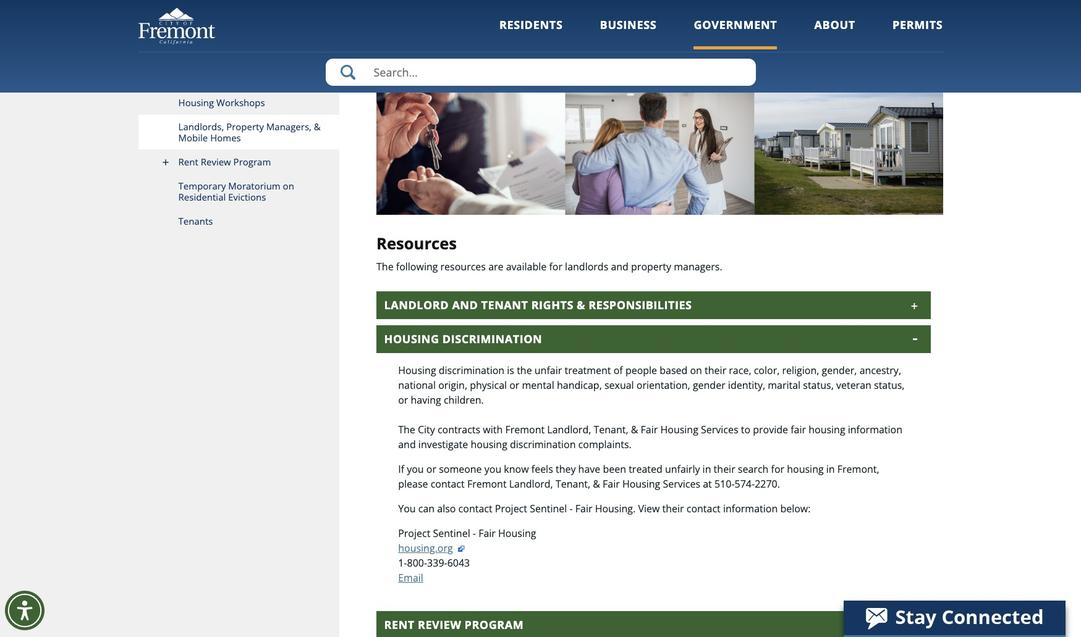 Task type: describe. For each thing, give the bounding box(es) containing it.
below:
[[780, 503, 811, 516]]

about
[[814, 17, 856, 32]]

business link
[[600, 17, 657, 49]]

housing inside project sentinel - fair housing housing.org 1-800-339-6043 email
[[498, 527, 536, 541]]

residents link
[[499, 17, 563, 49]]

2 you from the left
[[485, 463, 501, 477]]

and inside the city contracts with fremont landlord, tenant, & fair housing services to provide fair housing information and investigate housing discrimination complaints.
[[398, 438, 416, 452]]

race,
[[729, 364, 751, 378]]

their inside if you or someone you know feels they have been treated unfairly in their search for housing in fremont, please contact fremont landlord, tenant, & fair housing services at 510-574-2270.
[[714, 463, 735, 477]]

with
[[483, 424, 503, 437]]

0 vertical spatial rent review program
[[178, 156, 271, 168]]

& inside the city contracts with fremont landlord, tenant, & fair housing services to provide fair housing information and investigate housing discrimination complaints.
[[631, 424, 638, 437]]

tenants link
[[138, 210, 339, 234]]

color,
[[754, 364, 780, 378]]

managers.
[[674, 260, 722, 274]]

identity,
[[728, 379, 765, 393]]

1 horizontal spatial program
[[465, 618, 524, 633]]

about link
[[814, 17, 856, 49]]

please
[[398, 478, 428, 492]]

landlord, inside the city contracts with fremont landlord, tenant, & fair housing services to provide fair housing information and investigate housing discrimination complaints.
[[547, 424, 591, 437]]

religion,
[[782, 364, 819, 378]]

sentinel inside project sentinel - fair housing housing.org 1-800-339-6043 email
[[433, 527, 470, 541]]

rent review program link
[[138, 150, 339, 174]]

services inside the city contracts with fremont landlord, tenant, & fair housing services to provide fair housing information and investigate housing discrimination complaints.
[[701, 424, 739, 437]]

gender
[[693, 379, 726, 393]]

permits link
[[893, 17, 943, 49]]

discrimination inside the city contracts with fremont landlord, tenant, & fair housing services to provide fair housing information and investigate housing discrimination complaints.
[[510, 438, 576, 452]]

mental
[[522, 379, 554, 393]]

6043
[[447, 557, 470, 571]]

font size: link
[[880, 56, 915, 67]]

workshops
[[216, 96, 265, 109]]

feels
[[531, 463, 553, 477]]

fremont,
[[838, 463, 879, 477]]

rights
[[531, 298, 574, 313]]

housing inside the city contracts with fremont landlord, tenant, & fair housing services to provide fair housing information and investigate housing discrimination complaints.
[[661, 424, 698, 437]]

feedback
[[835, 55, 870, 66]]

fremont inside the city contracts with fremont landlord, tenant, & fair housing services to provide fair housing information and investigate housing discrimination complaints.
[[505, 424, 545, 437]]

housing inside if you or someone you know feels they have been treated unfairly in their search for housing in fremont, please contact fremont landlord, tenant, & fair housing services at 510-574-2270.
[[622, 478, 660, 492]]

search
[[738, 463, 769, 477]]

and inside "resources the following resources  are available for landlords and property managers."
[[611, 260, 629, 274]]

contact down at
[[687, 503, 721, 516]]

0 horizontal spatial rent
[[178, 156, 198, 168]]

1 vertical spatial review
[[418, 618, 461, 633]]

font size:
[[880, 56, 915, 67]]

the city contracts with fremont landlord, tenant, & fair housing services to provide fair housing information and investigate housing discrimination complaints.
[[398, 424, 903, 452]]

fair
[[791, 424, 806, 437]]

people
[[626, 364, 657, 378]]

their for race,
[[705, 364, 726, 378]]

treatment
[[565, 364, 611, 378]]

city
[[418, 424, 435, 437]]

have
[[578, 463, 600, 477]]

also
[[437, 503, 456, 516]]

0 vertical spatial or
[[510, 379, 520, 393]]

temporary
[[178, 180, 226, 192]]

2 in from the left
[[826, 463, 835, 477]]

1-
[[398, 557, 407, 571]]

1 vertical spatial rent
[[384, 618, 415, 633]]

moratorium
[[228, 180, 280, 192]]

project sentinel - fair housing housing.org 1-800-339-6043 email
[[398, 527, 536, 586]]

the inside the city contracts with fremont landlord, tenant, & fair housing services to provide fair housing information and investigate housing discrimination complaints.
[[398, 424, 415, 437]]

project inside project sentinel - fair housing housing.org 1-800-339-6043 email
[[398, 527, 430, 541]]

mobile
[[178, 132, 208, 144]]

resources
[[376, 233, 457, 254]]

gender,
[[822, 364, 857, 378]]

following
[[396, 260, 438, 274]]

339-
[[427, 557, 447, 571]]

on inside temporary moratorium on residential evictions
[[283, 180, 294, 192]]

having
[[411, 394, 441, 408]]

is
[[507, 364, 514, 378]]

landlords, property managers, & mobile homes link
[[138, 115, 339, 150]]

tenant, inside if you or someone you know feels they have been treated unfairly in their search for housing in fremont, please contact fremont landlord, tenant, & fair housing services at 510-574-2270.
[[556, 478, 590, 492]]

if you or someone you know feels they have been treated unfairly in their search for housing in fremont, please contact fremont landlord, tenant, & fair housing services at 510-574-2270.
[[398, 463, 879, 492]]

1 you from the left
[[407, 463, 424, 477]]

residential
[[178, 191, 226, 203]]

for inside if you or someone you know feels they have been treated unfairly in their search for housing in fremont, please contact fremont landlord, tenant, & fair housing services at 510-574-2270.
[[771, 463, 785, 477]]

tenant
[[481, 298, 528, 313]]

& inside if you or someone you know feels they have been treated unfairly in their search for housing in fremont, please contact fremont landlord, tenant, & fair housing services at 510-574-2270.
[[593, 478, 600, 492]]

view
[[638, 503, 660, 516]]

landlords
[[565, 260, 608, 274]]

unfairly
[[665, 463, 700, 477]]

their for contact
[[662, 503, 684, 516]]

housing.
[[595, 503, 636, 516]]

based
[[660, 364, 688, 378]]

are
[[488, 260, 504, 274]]

information inside the city contracts with fremont landlord, tenant, & fair housing services to provide fair housing information and investigate housing discrimination complaints.
[[848, 424, 903, 437]]

font
[[880, 56, 896, 67]]

800-
[[407, 557, 427, 571]]

to
[[741, 424, 751, 437]]

the inside "resources the following resources  are available for landlords and property managers."
[[376, 260, 394, 274]]

government
[[694, 17, 777, 32]]

origin,
[[438, 379, 467, 393]]

housing inside housing discrimination is the unfair treatment of people based on their race, color, religion, gender, ancestry, national origin, physical or mental handicap, sexual orientation, gender identity, marital status, veteran status, or having children.
[[398, 364, 436, 378]]

housing discrimination
[[384, 332, 542, 347]]



Task type: locate. For each thing, give the bounding box(es) containing it.
0 horizontal spatial status,
[[803, 379, 834, 393]]

they
[[556, 463, 576, 477]]

landlord, up complaints.
[[547, 424, 591, 437]]

0 horizontal spatial information
[[723, 503, 778, 516]]

can
[[418, 503, 435, 516]]

1 horizontal spatial services
[[701, 424, 739, 437]]

their up 510-
[[714, 463, 735, 477]]

program
[[233, 156, 271, 168], [465, 618, 524, 633]]

0 horizontal spatial you
[[407, 463, 424, 477]]

physical
[[470, 379, 507, 393]]

0 vertical spatial sentinel
[[530, 503, 567, 516]]

evictions
[[228, 191, 266, 203]]

housing discrimination is the unfair treatment of people based on their race, color, religion, gender, ancestry, national origin, physical or mental handicap, sexual orientation, gender identity, marital status, veteran status, or having children.
[[398, 364, 905, 408]]

& up complaints.
[[631, 424, 638, 437]]

discrimination inside housing discrimination is the unfair treatment of people based on their race, color, religion, gender, ancestry, national origin, physical or mental handicap, sexual orientation, gender identity, marital status, veteran status, or having children.
[[439, 364, 505, 378]]

provide
[[753, 424, 788, 437]]

0 vertical spatial information
[[848, 424, 903, 437]]

housing
[[178, 96, 214, 109], [384, 332, 439, 347], [398, 364, 436, 378], [661, 424, 698, 437], [622, 478, 660, 492], [498, 527, 536, 541]]

investigate
[[418, 438, 468, 452]]

rent review program
[[178, 156, 271, 168], [384, 618, 524, 633]]

information down 574-
[[723, 503, 778, 516]]

been
[[603, 463, 626, 477]]

rent down the email link
[[384, 618, 415, 633]]

0 horizontal spatial -
[[473, 527, 476, 541]]

responsibilities
[[589, 298, 692, 313]]

you can also contact project sentinel - fair housing. view their contact information below:
[[398, 503, 811, 516]]

2 status, from the left
[[874, 379, 905, 393]]

0 horizontal spatial discrimination
[[439, 364, 505, 378]]

and up housing discrimination
[[452, 298, 478, 313]]

0 vertical spatial and
[[611, 260, 629, 274]]

or down is
[[510, 379, 520, 393]]

for right the available
[[549, 260, 563, 274]]

0 vertical spatial on
[[283, 180, 294, 192]]

the left city
[[398, 424, 415, 437]]

1 horizontal spatial and
[[452, 298, 478, 313]]

1 vertical spatial services
[[663, 478, 700, 492]]

landlords,
[[178, 121, 224, 133]]

1 horizontal spatial information
[[848, 424, 903, 437]]

discrimination
[[443, 332, 542, 347]]

2 vertical spatial their
[[662, 503, 684, 516]]

status,
[[803, 379, 834, 393], [874, 379, 905, 393]]

of
[[614, 364, 623, 378]]

property
[[226, 121, 264, 133]]

1 horizontal spatial rent review program
[[384, 618, 524, 633]]

1 horizontal spatial for
[[771, 463, 785, 477]]

government link
[[694, 17, 777, 49]]

fremont
[[505, 424, 545, 437], [467, 478, 507, 492]]

1 vertical spatial for
[[771, 463, 785, 477]]

for
[[549, 260, 563, 274], [771, 463, 785, 477]]

+
[[929, 55, 934, 66]]

1 horizontal spatial in
[[826, 463, 835, 477]]

fair
[[641, 424, 658, 437], [603, 478, 620, 492], [575, 503, 593, 516], [479, 527, 496, 541]]

review down homes
[[201, 156, 231, 168]]

stay connected image
[[844, 601, 1065, 636]]

services inside if you or someone you know feels they have been treated unfairly in their search for housing in fremont, please contact fremont landlord, tenant, & fair housing services at 510-574-2270.
[[663, 478, 700, 492]]

2 horizontal spatial -
[[943, 55, 946, 66]]

1 vertical spatial rent review program
[[384, 618, 524, 633]]

1 vertical spatial program
[[465, 618, 524, 633]]

0 vertical spatial program
[[233, 156, 271, 168]]

2 vertical spatial and
[[398, 438, 416, 452]]

project down know
[[495, 503, 527, 516]]

& right rights
[[577, 298, 586, 313]]

fair inside project sentinel - fair housing housing.org 1-800-339-6043 email
[[479, 527, 496, 541]]

rent down mobile
[[178, 156, 198, 168]]

0 vertical spatial tenant,
[[594, 424, 628, 437]]

their up gender
[[705, 364, 726, 378]]

national
[[398, 379, 436, 393]]

tab list
[[376, 292, 931, 638]]

for inside "resources the following resources  are available for landlords and property managers."
[[549, 260, 563, 274]]

on
[[283, 180, 294, 192], [690, 364, 702, 378]]

1 vertical spatial information
[[723, 503, 778, 516]]

0 vertical spatial the
[[376, 260, 394, 274]]

1 vertical spatial or
[[398, 394, 408, 408]]

1 vertical spatial on
[[690, 364, 702, 378]]

tenant, inside the city contracts with fremont landlord, tenant, & fair housing services to provide fair housing information and investigate housing discrimination complaints.
[[594, 424, 628, 437]]

available
[[506, 260, 547, 274]]

temporary moratorium on residential evictions
[[178, 180, 294, 203]]

1 vertical spatial and
[[452, 298, 478, 313]]

0 vertical spatial landlord,
[[547, 424, 591, 437]]

1 vertical spatial project
[[398, 527, 430, 541]]

& inside landlords, property managers, & mobile homes
[[314, 121, 321, 133]]

2 vertical spatial -
[[473, 527, 476, 541]]

- inside project sentinel - fair housing housing.org 1-800-339-6043 email
[[473, 527, 476, 541]]

+ link
[[920, 55, 934, 66]]

landlords, property managers, & mobile homes
[[178, 121, 321, 144]]

1 in from the left
[[703, 463, 711, 477]]

0 horizontal spatial tenant,
[[556, 478, 590, 492]]

2 horizontal spatial and
[[611, 260, 629, 274]]

0 horizontal spatial project
[[398, 527, 430, 541]]

landlord
[[384, 298, 449, 313]]

for up 2270. at the right of the page
[[771, 463, 785, 477]]

or up the please
[[426, 463, 436, 477]]

residents
[[499, 17, 563, 32]]

their
[[705, 364, 726, 378], [714, 463, 735, 477], [662, 503, 684, 516]]

landlord, inside if you or someone you know feels they have been treated unfairly in their search for housing in fremont, please contact fremont landlord, tenant, & fair housing services at 510-574-2270.
[[509, 478, 553, 492]]

2270.
[[755, 478, 780, 492]]

0 horizontal spatial and
[[398, 438, 416, 452]]

housing down the fair
[[787, 463, 824, 477]]

1 horizontal spatial rent
[[384, 618, 415, 633]]

tenant, up complaints.
[[594, 424, 628, 437]]

1 vertical spatial the
[[398, 424, 415, 437]]

0 vertical spatial housing
[[809, 424, 845, 437]]

2 vertical spatial or
[[426, 463, 436, 477]]

2 vertical spatial housing
[[787, 463, 824, 477]]

and up if
[[398, 438, 416, 452]]

0 horizontal spatial on
[[283, 180, 294, 192]]

landlord,
[[547, 424, 591, 437], [509, 478, 553, 492]]

feedback link
[[822, 55, 870, 66]]

1 horizontal spatial or
[[426, 463, 436, 477]]

tab list containing landlord and tenant rights & responsibilities
[[376, 292, 931, 638]]

housing right the fair
[[809, 424, 845, 437]]

unfair
[[535, 364, 562, 378]]

0 vertical spatial rent
[[178, 156, 198, 168]]

resources
[[440, 260, 486, 274]]

1 vertical spatial housing
[[471, 438, 507, 452]]

1 horizontal spatial on
[[690, 364, 702, 378]]

marital
[[768, 379, 801, 393]]

size:
[[899, 56, 915, 67]]

1 horizontal spatial tenant,
[[594, 424, 628, 437]]

0 vertical spatial their
[[705, 364, 726, 378]]

on right moratorium
[[283, 180, 294, 192]]

fair inside if you or someone you know feels they have been treated unfairly in their search for housing in fremont, please contact fremont landlord, tenant, & fair housing services at 510-574-2270.
[[603, 478, 620, 492]]

information
[[848, 424, 903, 437], [723, 503, 778, 516]]

homes
[[210, 132, 241, 144]]

0 horizontal spatial or
[[398, 394, 408, 408]]

you right if
[[407, 463, 424, 477]]

0 vertical spatial services
[[701, 424, 739, 437]]

project up housing.org
[[398, 527, 430, 541]]

1 vertical spatial -
[[570, 503, 573, 516]]

sentinel down feels
[[530, 503, 567, 516]]

their right view
[[662, 503, 684, 516]]

contact down someone
[[431, 478, 465, 492]]

fremont right with
[[505, 424, 545, 437]]

0 horizontal spatial sentinel
[[433, 527, 470, 541]]

at
[[703, 478, 712, 492]]

sentinel up housing.org link
[[433, 527, 470, 541]]

1 vertical spatial fremont
[[467, 478, 507, 492]]

1 horizontal spatial the
[[398, 424, 415, 437]]

1 vertical spatial their
[[714, 463, 735, 477]]

contact right the also
[[458, 503, 492, 516]]

services left to on the right of page
[[701, 424, 739, 437]]

on inside housing discrimination is the unfair treatment of people based on their race, color, religion, gender, ancestry, national origin, physical or mental handicap, sexual orientation, gender identity, marital status, veteran status, or having children.
[[690, 364, 702, 378]]

property
[[631, 260, 671, 274]]

1 vertical spatial discrimination
[[510, 438, 576, 452]]

1 vertical spatial sentinel
[[433, 527, 470, 541]]

on up gender
[[690, 364, 702, 378]]

& right managers,
[[314, 121, 321, 133]]

if
[[398, 463, 404, 477]]

housing
[[809, 424, 845, 437], [471, 438, 507, 452], [787, 463, 824, 477]]

0 horizontal spatial for
[[549, 260, 563, 274]]

you left know
[[485, 463, 501, 477]]

housing workshops
[[178, 96, 265, 109]]

2 horizontal spatial or
[[510, 379, 520, 393]]

1 horizontal spatial -
[[570, 503, 573, 516]]

ancestry,
[[860, 364, 901, 378]]

orientation,
[[637, 379, 690, 393]]

1 horizontal spatial review
[[418, 618, 461, 633]]

veteran
[[836, 379, 872, 393]]

tenant, down they
[[556, 478, 590, 492]]

1 status, from the left
[[803, 379, 834, 393]]

email
[[398, 572, 423, 586]]

tenant,
[[594, 424, 628, 437], [556, 478, 590, 492]]

0 vertical spatial for
[[549, 260, 563, 274]]

their inside housing discrimination is the unfair treatment of people based on their race, color, religion, gender, ancestry, national origin, physical or mental handicap, sexual orientation, gender identity, marital status, veteran status, or having children.
[[705, 364, 726, 378]]

review down the email link
[[418, 618, 461, 633]]

1 horizontal spatial you
[[485, 463, 501, 477]]

fremont inside if you or someone you know feels they have been treated unfairly in their search for housing in fremont, please contact fremont landlord, tenant, & fair housing services at 510-574-2270.
[[467, 478, 507, 492]]

1 horizontal spatial project
[[495, 503, 527, 516]]

the left following
[[376, 260, 394, 274]]

know
[[504, 463, 529, 477]]

managers,
[[266, 121, 312, 133]]

housing.org link
[[398, 542, 465, 556]]

or down national
[[398, 394, 408, 408]]

0 horizontal spatial the
[[376, 260, 394, 274]]

discrimination
[[439, 364, 505, 378], [510, 438, 576, 452]]

sexual
[[605, 379, 634, 393]]

- link
[[934, 55, 946, 66]]

housing down with
[[471, 438, 507, 452]]

0 horizontal spatial review
[[201, 156, 231, 168]]

1 vertical spatial tenant,
[[556, 478, 590, 492]]

permits
[[893, 17, 943, 32]]

0 horizontal spatial rent review program
[[178, 156, 271, 168]]

or
[[510, 379, 520, 393], [398, 394, 408, 408], [426, 463, 436, 477]]

Search text field
[[325, 59, 756, 86]]

information up "fremont,"
[[848, 424, 903, 437]]

housing inside if you or someone you know feels they have been treated unfairly in their search for housing in fremont, please contact fremont landlord, tenant, & fair housing services at 510-574-2270.
[[787, 463, 824, 477]]

0 vertical spatial -
[[943, 55, 946, 66]]

in left "fremont,"
[[826, 463, 835, 477]]

landlord, down feels
[[509, 478, 553, 492]]

0 vertical spatial review
[[201, 156, 231, 168]]

rent
[[178, 156, 198, 168], [384, 618, 415, 633]]

1 horizontal spatial discrimination
[[510, 438, 576, 452]]

housing.org
[[398, 542, 453, 556]]

1 horizontal spatial sentinel
[[530, 503, 567, 516]]

0 vertical spatial project
[[495, 503, 527, 516]]

children.
[[444, 394, 484, 408]]

1 horizontal spatial status,
[[874, 379, 905, 393]]

discrimination up physical
[[439, 364, 505, 378]]

status, down ancestry, on the bottom right of the page
[[874, 379, 905, 393]]

handicap,
[[557, 379, 602, 393]]

0 horizontal spatial program
[[233, 156, 271, 168]]

complaints.
[[578, 438, 632, 452]]

1 vertical spatial landlord,
[[509, 478, 553, 492]]

in up at
[[703, 463, 711, 477]]

discrimination up feels
[[510, 438, 576, 452]]

housing workshops link
[[138, 91, 339, 115]]

0 horizontal spatial services
[[663, 478, 700, 492]]

and left property
[[611, 260, 629, 274]]

0 vertical spatial fremont
[[505, 424, 545, 437]]

you
[[398, 503, 416, 516]]

or inside if you or someone you know feels they have been treated unfairly in their search for housing in fremont, please contact fremont landlord, tenant, & fair housing services at 510-574-2270.
[[426, 463, 436, 477]]

treated
[[629, 463, 663, 477]]

0 horizontal spatial in
[[703, 463, 711, 477]]

resources the following resources  are available for landlords and property managers.
[[376, 233, 722, 274]]

contact inside if you or someone you know feels they have been treated unfairly in their search for housing in fremont, please contact fremont landlord, tenant, & fair housing services at 510-574-2270.
[[431, 478, 465, 492]]

business
[[600, 17, 657, 32]]

& down have
[[593, 478, 600, 492]]

tenants
[[178, 215, 213, 227]]

0 vertical spatial discrimination
[[439, 364, 505, 378]]

510-
[[715, 478, 735, 492]]

services down 'unfairly'
[[663, 478, 700, 492]]

collage of landlords, tenants, and mobile homes image
[[376, 80, 943, 215]]

status, down religion,
[[803, 379, 834, 393]]

fair inside the city contracts with fremont landlord, tenant, & fair housing services to provide fair housing information and investigate housing discrimination complaints.
[[641, 424, 658, 437]]

someone
[[439, 463, 482, 477]]

fremont down someone
[[467, 478, 507, 492]]



Task type: vqa. For each thing, say whether or not it's contained in the screenshot.
Planning to the top
no



